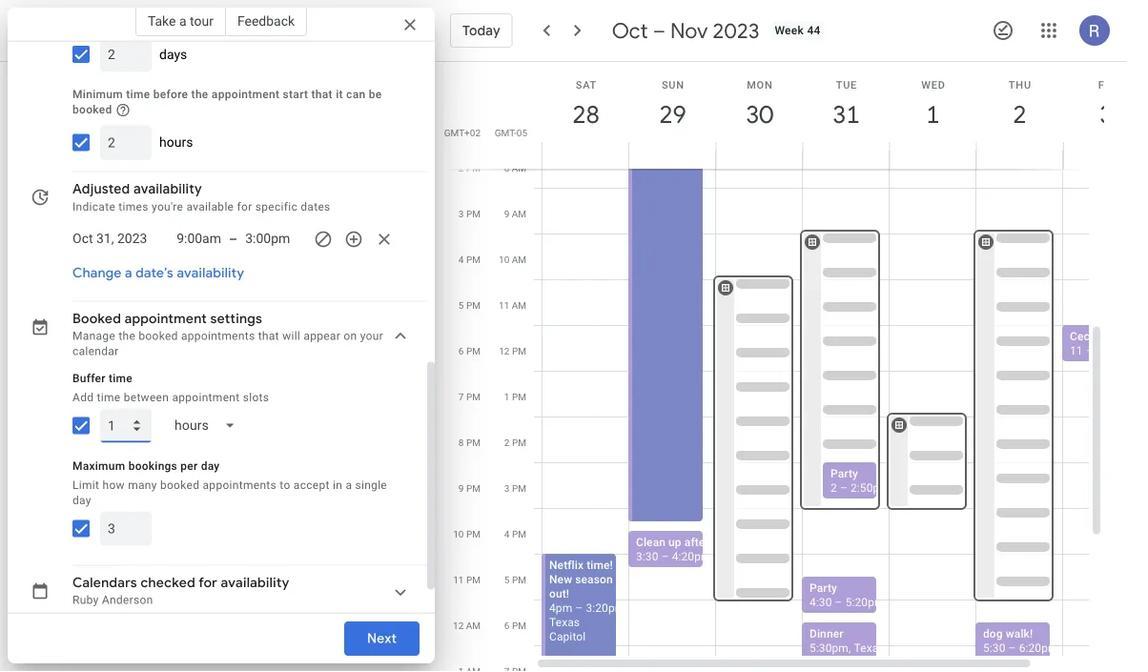 Task type: describe. For each thing, give the bounding box(es) containing it.
appointment inside minimum time before the appointment start that it can be booked
[[212, 88, 280, 101]]

am for 8 am
[[512, 162, 527, 174]]

hours
[[159, 135, 193, 151]]

pm up 1 pm
[[512, 345, 527, 357]]

dog
[[984, 628, 1003, 641]]

calendar
[[73, 345, 119, 359]]

date's
[[136, 265, 174, 283]]

– inside party 2 – 2:50pm
[[840, 482, 848, 495]]

thu
[[1009, 79, 1032, 91]]

pm down 12 pm
[[512, 391, 527, 403]]

buffer
[[73, 372, 106, 386]]

11 am
[[499, 300, 527, 311]]

today button
[[450, 8, 513, 53]]

tuesday, october 31 element
[[825, 93, 869, 136]]

10 for 10 pm
[[453, 529, 464, 540]]

7
[[459, 391, 464, 403]]

limit
[[73, 479, 99, 492]]

10 for 10 am
[[499, 254, 510, 265]]

add
[[73, 391, 94, 405]]

– right oct
[[653, 17, 666, 44]]

pm left 12 pm
[[466, 345, 481, 357]]

netflix inside netflix time! new season out! 4pm – 3:20pm texas capitol
[[550, 559, 584, 572]]

change a date's availability
[[73, 265, 244, 283]]

start
[[283, 88, 308, 101]]

am for 12 am
[[466, 620, 481, 632]]

feedback
[[237, 13, 295, 29]]

walk!
[[1006, 628, 1033, 641]]

pm down the 8 pm
[[466, 483, 481, 494]]

next
[[367, 631, 397, 648]]

on inside ceci one on 11 – 11:50a
[[1120, 330, 1128, 343]]

calendars checked for availability ruby anderson
[[73, 575, 290, 608]]

between
[[124, 391, 169, 405]]

0 horizontal spatial 6 pm
[[459, 345, 481, 357]]

pm down gmt+02
[[466, 162, 481, 174]]

party 4:30 – 5:20pm
[[810, 582, 885, 610]]

appointments inside the maximum bookings per day limit how many booked appointments to accept in a single day
[[203, 479, 277, 492]]

nov
[[671, 17, 708, 44]]

gmt+02
[[444, 127, 481, 138]]

1 horizontal spatial 2 pm
[[505, 437, 527, 448]]

appear
[[304, 330, 341, 344]]

feedback button
[[226, 6, 307, 36]]

10 pm
[[453, 529, 481, 540]]

11 pm
[[453, 574, 481, 586]]

time for minimum
[[126, 88, 150, 101]]

oct – nov 2023
[[612, 17, 760, 44]]

30 column header
[[715, 62, 803, 169]]

specific
[[255, 200, 298, 214]]

today
[[463, 22, 501, 39]]

appointment inside 'buffer time add time between appointment slots'
[[172, 391, 240, 405]]

,
[[849, 642, 851, 655]]

12 am
[[453, 620, 481, 632]]

0 horizontal spatial 4
[[459, 254, 464, 265]]

2 vertical spatial time
[[97, 391, 121, 405]]

11 for 11 am
[[499, 300, 510, 311]]

thursday, november 2 element
[[998, 93, 1042, 136]]

available
[[187, 200, 234, 214]]

1 vertical spatial 3
[[505, 483, 510, 494]]

pm left new
[[512, 574, 527, 586]]

that inside booked appointment settings manage the booked appointments that will appear on your calendar
[[258, 330, 279, 344]]

mon
[[747, 79, 773, 91]]

2 column header
[[976, 62, 1064, 169]]

Minimum amount of hours before the start of the appointment that it can be booked number field
[[108, 126, 144, 160]]

time for buffer
[[109, 372, 133, 386]]

it
[[336, 88, 343, 101]]

1 horizontal spatial 5 pm
[[505, 574, 527, 586]]

3:20pm
[[586, 602, 625, 615]]

– inside clean up after netflix binge 3:30 – 4:20pm
[[662, 550, 669, 564]]

for inside calendars checked for availability ruby anderson
[[199, 575, 218, 593]]

per
[[181, 460, 198, 473]]

5:20pm
[[846, 596, 885, 610]]

44
[[807, 24, 821, 37]]

single
[[355, 479, 387, 492]]

accept
[[294, 479, 330, 492]]

1 pm
[[505, 391, 527, 403]]

booked inside the maximum bookings per day limit how many booked appointments to accept in a single day
[[160, 479, 200, 492]]

clean
[[636, 536, 666, 550]]

before
[[153, 88, 188, 101]]

Maximum days in advance that an appointment can be booked number field
[[108, 38, 144, 72]]

5:30pm ,
[[810, 642, 854, 655]]

out!
[[550, 588, 570, 601]]

thu 2
[[1009, 79, 1032, 130]]

to
[[280, 479, 291, 492]]

2 inside party 2 – 2:50pm
[[831, 482, 837, 495]]

pm down 10 pm
[[466, 574, 481, 586]]

2023
[[713, 17, 760, 44]]

indicate
[[73, 200, 115, 214]]

ceci one on 11 – 11:50a
[[1070, 330, 1128, 358]]

30
[[745, 99, 772, 130]]

buffer time add time between appointment slots
[[73, 372, 269, 405]]

dog walk! 5:30 – 6:20pm
[[984, 628, 1059, 655]]

6:20pm
[[1019, 642, 1059, 655]]

1 horizontal spatial 6 pm
[[505, 620, 527, 632]]

7 pm
[[459, 391, 481, 403]]

ceci
[[1070, 330, 1093, 343]]

gmt-
[[495, 127, 517, 138]]

4pm
[[550, 602, 573, 615]]

mon 30
[[745, 79, 773, 130]]

9 for 9 pm
[[459, 483, 464, 494]]

1 vertical spatial 6
[[505, 620, 510, 632]]

am for 10 am
[[512, 254, 527, 265]]

sun
[[662, 79, 685, 91]]

texas
[[550, 616, 580, 630]]

tue
[[836, 79, 858, 91]]

calendars
[[73, 575, 137, 593]]

0 horizontal spatial 3 pm
[[459, 208, 481, 219]]

one
[[1096, 330, 1117, 343]]

manage
[[73, 330, 115, 344]]

you're
[[152, 200, 183, 214]]

sun 29
[[658, 79, 685, 130]]

wed
[[922, 79, 946, 91]]

bookings
[[128, 460, 177, 473]]

monday, october 30 element
[[738, 93, 782, 136]]

Maximum bookings per day number field
[[108, 512, 144, 547]]

adjusted availability indicate times you're available for specific dates
[[73, 181, 331, 214]]

a inside the maximum bookings per day limit how many booked appointments to accept in a single day
[[346, 479, 352, 492]]

many
[[128, 479, 157, 492]]

appointment inside booked appointment settings manage the booked appointments that will appear on your calendar
[[125, 311, 207, 328]]

after
[[685, 536, 709, 550]]

can
[[346, 88, 366, 101]]

sunday, october 29 element
[[651, 93, 695, 136]]

on inside booked appointment settings manage the booked appointments that will appear on your calendar
[[344, 330, 357, 344]]

netflix inside clean up after netflix binge 3:30 – 4:20pm
[[712, 536, 747, 550]]

pm right 9 pm
[[512, 483, 527, 494]]

31
[[832, 99, 859, 130]]

booked inside minimum time before the appointment start that it can be booked
[[73, 103, 112, 117]]

1 inside wed 1
[[925, 99, 939, 130]]

wed 1
[[922, 79, 946, 130]]

4:30
[[810, 596, 832, 610]]

1 vertical spatial day
[[73, 494, 91, 508]]

– inside ceci one on 11 – 11:50a
[[1086, 344, 1094, 358]]

for inside adjusted availability indicate times you're available for specific dates
[[237, 200, 252, 214]]

3:30
[[636, 550, 659, 564]]



Task type: vqa. For each thing, say whether or not it's contained in the screenshot.
leftmost 9
yes



Task type: locate. For each thing, give the bounding box(es) containing it.
2 left 2:50pm
[[831, 482, 837, 495]]

am down 8 am
[[512, 208, 527, 219]]

1 vertical spatial 6 pm
[[505, 620, 527, 632]]

0 horizontal spatial 6
[[459, 345, 464, 357]]

be
[[369, 88, 382, 101]]

2 inside thu 2
[[1012, 99, 1026, 130]]

9 up 10 pm
[[459, 483, 464, 494]]

2 vertical spatial 11
[[453, 574, 464, 586]]

the
[[191, 88, 209, 101], [119, 330, 136, 344]]

pm down 1 pm
[[512, 437, 527, 448]]

party for 4:30
[[810, 582, 838, 595]]

time
[[126, 88, 150, 101], [109, 372, 133, 386], [97, 391, 121, 405]]

8 pm
[[459, 437, 481, 448]]

11 for 11 pm
[[453, 574, 464, 586]]

party 2 – 2:50pm
[[831, 467, 890, 495]]

for right the checked at bottom
[[199, 575, 218, 593]]

availability for date's
[[177, 265, 244, 283]]

5
[[459, 300, 464, 311], [505, 574, 510, 586]]

fri column header
[[1063, 62, 1128, 169]]

availability inside calendars checked for availability ruby anderson
[[221, 575, 290, 593]]

0 horizontal spatial 11
[[453, 574, 464, 586]]

0 vertical spatial day
[[201, 460, 220, 473]]

8 down the gmt- in the top of the page
[[504, 162, 510, 174]]

0 vertical spatial availability
[[134, 181, 202, 199]]

0 vertical spatial 1
[[925, 99, 939, 130]]

a left "date's"
[[125, 265, 132, 283]]

11:50a
[[1097, 344, 1128, 358]]

Date text field
[[73, 228, 148, 251]]

party up the 4:30
[[810, 582, 838, 595]]

1 horizontal spatial on
[[1120, 330, 1128, 343]]

5 left 11 am
[[459, 300, 464, 311]]

0 vertical spatial 3
[[459, 208, 464, 219]]

pm left texas
[[512, 620, 527, 632]]

29 column header
[[629, 62, 716, 169]]

– left 2:50pm
[[840, 482, 848, 495]]

11 down ceci
[[1070, 344, 1083, 358]]

am down 9 am
[[512, 254, 527, 265]]

9 up 10 am on the top
[[504, 208, 510, 219]]

the right manage
[[119, 330, 136, 344]]

the inside minimum time before the appointment start that it can be booked
[[191, 88, 209, 101]]

8 for 8 am
[[504, 162, 510, 174]]

netflix right after
[[712, 536, 747, 550]]

1 column header
[[889, 62, 977, 169]]

10 am
[[499, 254, 527, 265]]

05
[[517, 127, 528, 138]]

6 up "7"
[[459, 345, 464, 357]]

2 pm
[[459, 162, 481, 174], [505, 437, 527, 448]]

1 vertical spatial 11
[[1070, 344, 1083, 358]]

0 vertical spatial 8
[[504, 162, 510, 174]]

will
[[283, 330, 301, 344]]

time right buffer
[[109, 372, 133, 386]]

1 horizontal spatial 4 pm
[[505, 529, 527, 540]]

a right in at the left bottom of the page
[[346, 479, 352, 492]]

12 down 11 am
[[499, 345, 510, 357]]

the inside booked appointment settings manage the booked appointments that will appear on your calendar
[[119, 330, 136, 344]]

am down 05
[[512, 162, 527, 174]]

fri
[[1099, 79, 1116, 91]]

11 inside ceci one on 11 – 11:50a
[[1070, 344, 1083, 358]]

time!
[[587, 559, 613, 572]]

that left will
[[258, 330, 279, 344]]

5 right 11 pm
[[505, 574, 510, 586]]

clean up after netflix binge 3:30 – 4:20pm
[[636, 536, 779, 564]]

3 pm
[[459, 208, 481, 219], [505, 483, 527, 494]]

settings
[[210, 311, 262, 328]]

how
[[103, 479, 125, 492]]

4 pm
[[459, 254, 481, 265], [505, 529, 527, 540]]

4 pm left 10 am on the top
[[459, 254, 481, 265]]

– right 4pm
[[576, 602, 583, 615]]

booked down 'minimum' on the left top
[[73, 103, 112, 117]]

0 vertical spatial party
[[831, 467, 859, 481]]

0 vertical spatial 2 pm
[[459, 162, 481, 174]]

that inside minimum time before the appointment start that it can be booked
[[312, 88, 333, 101]]

0 vertical spatial for
[[237, 200, 252, 214]]

1 right '7 pm'
[[505, 391, 510, 403]]

1 horizontal spatial 9
[[504, 208, 510, 219]]

1 horizontal spatial 4
[[505, 529, 510, 540]]

1 horizontal spatial 5
[[505, 574, 510, 586]]

appointment left start
[[212, 88, 280, 101]]

booked appointment settings manage the booked appointments that will appear on your calendar
[[73, 311, 384, 359]]

1 horizontal spatial day
[[201, 460, 220, 473]]

0 horizontal spatial 4 pm
[[459, 254, 481, 265]]

time left before
[[126, 88, 150, 101]]

1 vertical spatial appointments
[[203, 479, 277, 492]]

pm down 9 pm
[[466, 529, 481, 540]]

take a tour
[[148, 13, 214, 29]]

2 horizontal spatial a
[[346, 479, 352, 492]]

for
[[237, 200, 252, 214], [199, 575, 218, 593]]

availability inside button
[[177, 265, 244, 283]]

a left tour
[[179, 13, 187, 29]]

11 down 10 am on the top
[[499, 300, 510, 311]]

checked
[[141, 575, 196, 593]]

availability inside adjusted availability indicate times you're available for specific dates
[[134, 181, 202, 199]]

2 pm down gmt+02
[[459, 162, 481, 174]]

take
[[148, 13, 176, 29]]

1 vertical spatial party
[[810, 582, 838, 595]]

1 vertical spatial for
[[199, 575, 218, 593]]

– down up
[[662, 550, 669, 564]]

10 up 11 am
[[499, 254, 510, 265]]

0 horizontal spatial that
[[258, 330, 279, 344]]

1 vertical spatial 8
[[459, 437, 464, 448]]

0 horizontal spatial 2 pm
[[459, 162, 481, 174]]

0 vertical spatial that
[[312, 88, 333, 101]]

2 horizontal spatial 11
[[1070, 344, 1083, 358]]

2
[[1012, 99, 1026, 130], [459, 162, 464, 174], [505, 437, 510, 448], [831, 482, 837, 495]]

–
[[653, 17, 666, 44], [229, 232, 238, 247], [1086, 344, 1094, 358], [840, 482, 848, 495], [662, 550, 669, 564], [835, 596, 843, 610], [576, 602, 583, 615], [1009, 642, 1017, 655]]

netflix up new
[[550, 559, 584, 572]]

sat
[[576, 79, 597, 91]]

appointments left the to at the left
[[203, 479, 277, 492]]

– inside party 4:30 – 5:20pm
[[835, 596, 843, 610]]

availability
[[134, 181, 202, 199], [177, 265, 244, 283], [221, 575, 290, 593]]

0 horizontal spatial 5
[[459, 300, 464, 311]]

1 vertical spatial 4 pm
[[505, 529, 527, 540]]

day down the "limit"
[[73, 494, 91, 508]]

booked up 'buffer time add time between appointment slots'
[[139, 330, 178, 344]]

5 pm
[[459, 300, 481, 311], [505, 574, 527, 586]]

1 horizontal spatial 1
[[925, 99, 939, 130]]

1 vertical spatial a
[[125, 265, 132, 283]]

1 vertical spatial 12
[[453, 620, 464, 632]]

9 am
[[504, 208, 527, 219]]

2 vertical spatial booked
[[160, 479, 200, 492]]

wednesday, november 1 element
[[912, 93, 955, 136]]

time right add
[[97, 391, 121, 405]]

12 down 11 pm
[[453, 620, 464, 632]]

0 vertical spatial 3 pm
[[459, 208, 481, 219]]

5 pm left 11 am
[[459, 300, 481, 311]]

– down walk!
[[1009, 642, 1017, 655]]

tue 31
[[832, 79, 859, 130]]

0 vertical spatial booked
[[73, 103, 112, 117]]

4 left 10 am on the top
[[459, 254, 464, 265]]

1 horizontal spatial 11
[[499, 300, 510, 311]]

maximum
[[73, 460, 125, 473]]

new
[[550, 573, 573, 587]]

Start time text field
[[168, 228, 221, 251]]

a
[[179, 13, 187, 29], [125, 265, 132, 283], [346, 479, 352, 492]]

3 pm right 9 pm
[[505, 483, 527, 494]]

– right start time "text field" on the left top of page
[[229, 232, 238, 247]]

0 horizontal spatial 5 pm
[[459, 300, 481, 311]]

saturday, october 28 element
[[564, 93, 608, 136]]

gmt-05
[[495, 127, 528, 138]]

9 pm
[[459, 483, 481, 494]]

availability down start time "text field" on the left top of page
[[177, 265, 244, 283]]

party inside party 4:30 – 5:20pm
[[810, 582, 838, 595]]

am down 11 pm
[[466, 620, 481, 632]]

party inside party 2 – 2:50pm
[[831, 467, 859, 481]]

tour
[[190, 13, 214, 29]]

time inside minimum time before the appointment start that it can be booked
[[126, 88, 150, 101]]

your
[[360, 330, 384, 344]]

1 horizontal spatial 3 pm
[[505, 483, 527, 494]]

0 vertical spatial 6 pm
[[459, 345, 481, 357]]

1 horizontal spatial a
[[179, 13, 187, 29]]

5:30
[[984, 642, 1006, 655]]

4 pm right 10 pm
[[505, 529, 527, 540]]

adjusted
[[73, 181, 130, 199]]

3 left 9 am
[[459, 208, 464, 219]]

1 on from the left
[[1120, 330, 1128, 343]]

1 vertical spatial appointment
[[125, 311, 207, 328]]

appointment down change a date's availability
[[125, 311, 207, 328]]

10 up 11 pm
[[453, 529, 464, 540]]

2 right the 8 pm
[[505, 437, 510, 448]]

0 horizontal spatial 10
[[453, 529, 464, 540]]

1 vertical spatial 9
[[459, 483, 464, 494]]

party up 2:50pm
[[831, 467, 859, 481]]

pm left 9 am
[[466, 208, 481, 219]]

2 pm right the 8 pm
[[505, 437, 527, 448]]

None field
[[159, 409, 251, 444]]

grid
[[443, 0, 1128, 672]]

9 for 9 am
[[504, 208, 510, 219]]

0 horizontal spatial the
[[119, 330, 136, 344]]

that
[[312, 88, 333, 101], [258, 330, 279, 344]]

End time text field
[[245, 228, 299, 251]]

availability up you're
[[134, 181, 202, 199]]

pm up 9 pm
[[466, 437, 481, 448]]

availability right the checked at bottom
[[221, 575, 290, 593]]

availability for for
[[221, 575, 290, 593]]

take a tour button
[[135, 6, 226, 36]]

1 vertical spatial 4
[[505, 529, 510, 540]]

maximum bookings per day limit how many booked appointments to accept in a single day
[[73, 460, 387, 508]]

booked down the per
[[160, 479, 200, 492]]

1 vertical spatial time
[[109, 372, 133, 386]]

0 vertical spatial 12
[[499, 345, 510, 357]]

1 vertical spatial netflix
[[550, 559, 584, 572]]

28 column header
[[542, 62, 630, 169]]

grid containing 28
[[443, 0, 1128, 672]]

Buffer time number field
[[108, 409, 144, 444]]

12 for 12 pm
[[499, 345, 510, 357]]

10
[[499, 254, 510, 265], [453, 529, 464, 540]]

1 down wed
[[925, 99, 939, 130]]

1 horizontal spatial that
[[312, 88, 333, 101]]

2 down thu
[[1012, 99, 1026, 130]]

0 vertical spatial 4 pm
[[459, 254, 481, 265]]

3
[[459, 208, 464, 219], [505, 483, 510, 494]]

2 vertical spatial availability
[[221, 575, 290, 593]]

0 horizontal spatial 8
[[459, 437, 464, 448]]

11 up 12 am
[[453, 574, 464, 586]]

0 horizontal spatial a
[[125, 265, 132, 283]]

on right one
[[1120, 330, 1128, 343]]

1 horizontal spatial 12
[[499, 345, 510, 357]]

0 horizontal spatial day
[[73, 494, 91, 508]]

0 vertical spatial 5
[[459, 300, 464, 311]]

0 horizontal spatial 1
[[505, 391, 510, 403]]

9
[[504, 208, 510, 219], [459, 483, 464, 494]]

change a date's availability button
[[65, 257, 252, 291]]

am up 12 pm
[[512, 300, 527, 311]]

0 vertical spatial 11
[[499, 300, 510, 311]]

booked
[[73, 311, 121, 328]]

0 vertical spatial 4
[[459, 254, 464, 265]]

– inside "dog walk! 5:30 – 6:20pm"
[[1009, 642, 1017, 655]]

in
[[333, 479, 343, 492]]

oct
[[612, 17, 648, 44]]

pm
[[466, 162, 481, 174], [466, 208, 481, 219], [466, 254, 481, 265], [466, 300, 481, 311], [466, 345, 481, 357], [512, 345, 527, 357], [466, 391, 481, 403], [512, 391, 527, 403], [466, 437, 481, 448], [512, 437, 527, 448], [466, 483, 481, 494], [512, 483, 527, 494], [466, 529, 481, 540], [512, 529, 527, 540], [466, 574, 481, 586], [512, 574, 527, 586], [512, 620, 527, 632]]

pm left 11 am
[[466, 300, 481, 311]]

the right before
[[191, 88, 209, 101]]

days
[[159, 47, 187, 62]]

0 vertical spatial 5 pm
[[459, 300, 481, 311]]

anderson
[[102, 594, 153, 608]]

that left "it"
[[312, 88, 333, 101]]

3 pm left 9 am
[[459, 208, 481, 219]]

2 down gmt+02
[[459, 162, 464, 174]]

0 horizontal spatial for
[[199, 575, 218, 593]]

0 vertical spatial appointment
[[212, 88, 280, 101]]

12
[[499, 345, 510, 357], [453, 620, 464, 632]]

am for 9 am
[[512, 208, 527, 219]]

a for take
[[179, 13, 187, 29]]

0 horizontal spatial 9
[[459, 483, 464, 494]]

appointments inside booked appointment settings manage the booked appointments that will appear on your calendar
[[181, 330, 255, 344]]

0 horizontal spatial 12
[[453, 620, 464, 632]]

4 right 10 pm
[[505, 529, 510, 540]]

sat 28
[[571, 79, 599, 130]]

party for 2
[[831, 467, 859, 481]]

1 horizontal spatial the
[[191, 88, 209, 101]]

0 vertical spatial a
[[179, 13, 187, 29]]

1 vertical spatial 3 pm
[[505, 483, 527, 494]]

0 horizontal spatial 3
[[459, 208, 464, 219]]

6 pm left 12 pm
[[459, 345, 481, 357]]

12 pm
[[499, 345, 527, 357]]

am for 11 am
[[512, 300, 527, 311]]

dates
[[301, 200, 331, 214]]

0 vertical spatial the
[[191, 88, 209, 101]]

1 vertical spatial 1
[[505, 391, 510, 403]]

8 down "7"
[[459, 437, 464, 448]]

appointments down settings
[[181, 330, 255, 344]]

for left specific
[[237, 200, 252, 214]]

1 horizontal spatial 6
[[505, 620, 510, 632]]

31 column header
[[802, 62, 890, 169]]

1 horizontal spatial 8
[[504, 162, 510, 174]]

pm right "7"
[[466, 391, 481, 403]]

a for change
[[125, 265, 132, 283]]

day right the per
[[201, 460, 220, 473]]

pm right 10 pm
[[512, 529, 527, 540]]

28
[[571, 99, 599, 130]]

on left your
[[344, 330, 357, 344]]

12 for 12 am
[[453, 620, 464, 632]]

times
[[119, 200, 149, 214]]

booked inside booked appointment settings manage the booked appointments that will appear on your calendar
[[139, 330, 178, 344]]

2 vertical spatial appointment
[[172, 391, 240, 405]]

1 horizontal spatial 10
[[499, 254, 510, 265]]

1 vertical spatial 2 pm
[[505, 437, 527, 448]]

0 horizontal spatial on
[[344, 330, 357, 344]]

1 horizontal spatial for
[[237, 200, 252, 214]]

– right the 4:30
[[835, 596, 843, 610]]

0 vertical spatial 10
[[499, 254, 510, 265]]

2 on from the left
[[344, 330, 357, 344]]

3 right 9 pm
[[505, 483, 510, 494]]

0 vertical spatial appointments
[[181, 330, 255, 344]]

appointment left slots
[[172, 391, 240, 405]]

8 for 8 pm
[[459, 437, 464, 448]]

0 vertical spatial netflix
[[712, 536, 747, 550]]

6 right 12 am
[[505, 620, 510, 632]]

appointments
[[181, 330, 255, 344], [203, 479, 277, 492]]

minimum
[[73, 88, 123, 101]]

5 pm left new
[[505, 574, 527, 586]]

8
[[504, 162, 510, 174], [459, 437, 464, 448]]

– inside netflix time! new season out! 4pm – 3:20pm texas capitol
[[576, 602, 583, 615]]

1 vertical spatial 5
[[505, 574, 510, 586]]

2 vertical spatial a
[[346, 479, 352, 492]]

1 vertical spatial 10
[[453, 529, 464, 540]]

11
[[499, 300, 510, 311], [1070, 344, 1083, 358], [453, 574, 464, 586]]

1 vertical spatial the
[[119, 330, 136, 344]]

0 vertical spatial 9
[[504, 208, 510, 219]]

– down ceci
[[1086, 344, 1094, 358]]

6 pm right 12 am
[[505, 620, 527, 632]]

pm left 10 am on the top
[[466, 254, 481, 265]]

0 vertical spatial 6
[[459, 345, 464, 357]]

minimum time before the appointment start that it can be booked
[[73, 88, 382, 117]]

1 vertical spatial that
[[258, 330, 279, 344]]

1 horizontal spatial 3
[[505, 483, 510, 494]]



